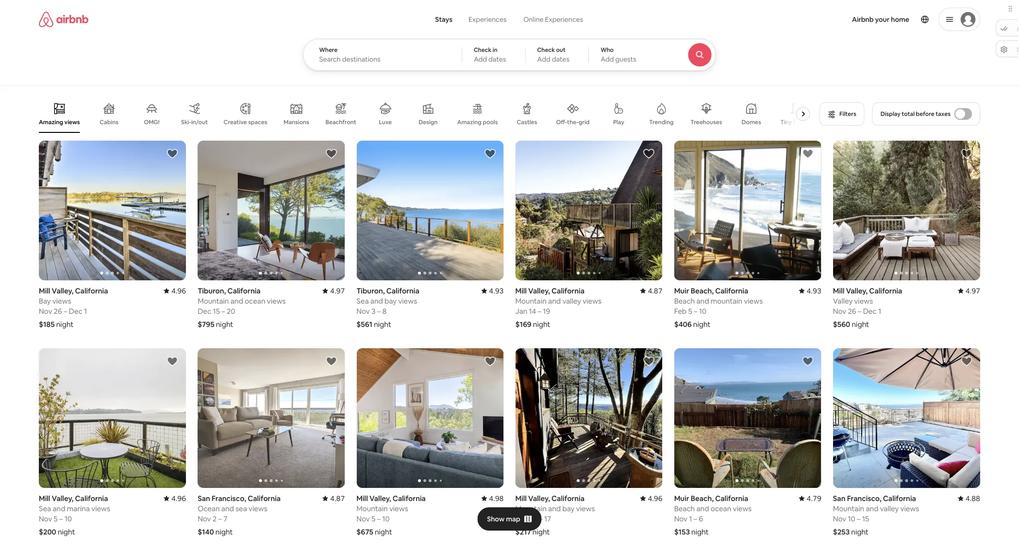 Task type: describe. For each thing, give the bounding box(es) containing it.
night inside san francisco, california ocean and sea views nov 2 – 7 $140 night
[[216, 528, 233, 537]]

4.96 out of 5 average rating image
[[164, 286, 186, 296]]

who add guests
[[601, 46, 637, 64]]

tiburon, california sea and bay views nov 3 – 8 $561 night
[[357, 286, 420, 329]]

tiny
[[781, 119, 792, 126]]

views inside san francisco, california mountain and valley views nov 10 – 15 $253 night
[[901, 504, 920, 514]]

4.97 out of 5 average rating image
[[958, 286, 981, 296]]

san francisco, california mountain and valley views nov 10 – 15 $253 night
[[833, 494, 920, 537]]

mountain
[[711, 297, 743, 306]]

views inside muir beach, california beach and ocean views nov 1 – 6 $153 night
[[733, 504, 752, 514]]

night inside mill valley, california sea and marina views nov 5 – 10 $200 night
[[58, 528, 75, 537]]

mill for mill valley, california sea and marina views nov 5 – 10 $200 night
[[39, 494, 50, 504]]

mill for mill valley, california mountain and valley views jan 14 – 19 $169 night
[[516, 286, 527, 296]]

francisco, for mountain
[[847, 494, 882, 504]]

stays tab panel
[[303, 39, 743, 71]]

valley
[[833, 297, 853, 306]]

california inside tiburon, california mountain and ocean views dec 15 – 20 $795 night
[[228, 286, 261, 296]]

valley, for sea and marina views
[[52, 494, 73, 504]]

who
[[601, 46, 614, 54]]

california for muir beach, california beach and mountain views feb 5 – 10 $406 night
[[716, 286, 749, 296]]

$795
[[198, 320, 214, 329]]

4.96 out of 5 average rating image for mill valley, california mountain and bay views nov 12 – 17 $217 night
[[640, 494, 663, 504]]

creative spaces
[[224, 119, 267, 126]]

show
[[487, 515, 505, 524]]

$560
[[833, 320, 851, 329]]

4.97 for mill valley, california valley views nov 26 – dec 1 $560 night
[[966, 286, 981, 296]]

7
[[224, 515, 227, 524]]

4.93 for muir beach, california beach and mountain views feb 5 – 10 $406 night
[[807, 286, 822, 296]]

$217
[[516, 528, 531, 537]]

add to wishlist: mill valley, california image for 4.96
[[167, 148, 178, 160]]

muir for muir beach, california beach and mountain views feb 5 – 10 $406 night
[[674, 286, 689, 296]]

– inside muir beach, california beach and mountain views feb 5 – 10 $406 night
[[694, 307, 698, 316]]

5 for feb
[[688, 307, 692, 316]]

night inside 'mill valley, california mountain and valley views jan 14 – 19 $169 night'
[[533, 320, 550, 329]]

– inside muir beach, california beach and ocean views nov 1 – 6 $153 night
[[694, 515, 698, 524]]

sea inside tiburon, california sea and bay views nov 3 – 8 $561 night
[[357, 297, 369, 306]]

cabins
[[100, 119, 118, 126]]

10 inside muir beach, california beach and mountain views feb 5 – 10 $406 night
[[699, 307, 707, 316]]

and inside tiburon, california sea and bay views nov 3 – 8 $561 night
[[370, 297, 383, 306]]

beach, for mountain
[[691, 286, 714, 296]]

bay
[[39, 297, 51, 306]]

– inside 'mill valley, california mountain and valley views jan 14 – 19 $169 night'
[[538, 307, 542, 316]]

experiences inside button
[[469, 15, 507, 24]]

guests
[[616, 55, 637, 64]]

tiny homes
[[781, 119, 812, 126]]

your
[[875, 15, 890, 24]]

1 for valley views
[[879, 307, 882, 316]]

views inside mill valley, california sea and marina views nov 5 – 10 $200 night
[[91, 504, 110, 514]]

2
[[213, 515, 217, 524]]

nov inside mill valley, california bay views nov 26 – dec 1 $185 night
[[39, 307, 52, 316]]

sea inside mill valley, california sea and marina views nov 5 – 10 $200 night
[[39, 504, 51, 514]]

night inside tiburon, california sea and bay views nov 3 – 8 $561 night
[[374, 320, 391, 329]]

views inside mill valley, california valley views nov 26 – dec 1 $560 night
[[855, 297, 873, 306]]

4.98
[[489, 494, 504, 504]]

show map
[[487, 515, 521, 524]]

group containing amazing views
[[39, 95, 814, 133]]

add to wishlist: muir beach, california image
[[802, 356, 814, 368]]

ocean
[[198, 504, 220, 514]]

experiences button
[[460, 10, 515, 29]]

10 inside san francisco, california mountain and valley views nov 10 – 15 $253 night
[[848, 515, 856, 524]]

1 for bay views
[[84, 307, 87, 316]]

views inside mill valley, california mountain and bay views nov 12 – 17 $217 night
[[576, 504, 595, 514]]

and for mill valley, california mountain and bay views nov 12 – 17 $217 night
[[548, 504, 561, 514]]

display total before taxes
[[881, 110, 951, 118]]

mill valley, california mountain and valley views jan 14 – 19 $169 night
[[516, 286, 602, 329]]

views inside mill valley, california mountain views nov 5 – 10 $675 night
[[389, 504, 408, 514]]

ski-
[[181, 119, 191, 126]]

homes
[[793, 119, 812, 126]]

nov inside muir beach, california beach and ocean views nov 1 – 6 $153 night
[[674, 515, 688, 524]]

$185
[[39, 320, 55, 329]]

the-
[[567, 118, 579, 126]]

6
[[699, 515, 703, 524]]

– inside mill valley, california sea and marina views nov 5 – 10 $200 night
[[59, 515, 63, 524]]

mountain inside mill valley, california mountain views nov 5 – 10 $675 night
[[357, 504, 388, 514]]

night inside muir beach, california beach and mountain views feb 5 – 10 $406 night
[[693, 320, 711, 329]]

sea
[[236, 504, 247, 514]]

4.97 for tiburon, california mountain and ocean views dec 15 – 20 $795 night
[[330, 286, 345, 296]]

mill for mill valley, california bay views nov 26 – dec 1 $185 night
[[39, 286, 50, 296]]

add to wishlist: san francisco, california image
[[326, 356, 337, 368]]

spaces
[[248, 119, 267, 126]]

california for mill valley, california sea and marina views nov 5 – 10 $200 night
[[75, 494, 108, 504]]

amazing for amazing views
[[39, 118, 63, 126]]

stays
[[435, 15, 453, 24]]

4.93 for tiburon, california sea and bay views nov 3 – 8 $561 night
[[489, 286, 504, 296]]

ocean inside tiburon, california mountain and ocean views dec 15 – 20 $795 night
[[245, 297, 265, 306]]

jan
[[516, 307, 527, 316]]

play
[[613, 119, 624, 126]]

– inside tiburon, california mountain and ocean views dec 15 – 20 $795 night
[[222, 307, 225, 316]]

and for muir beach, california beach and mountain views feb 5 – 10 $406 night
[[697, 297, 709, 306]]

nov inside san francisco, california mountain and valley views nov 10 – 15 $253 night
[[833, 515, 847, 524]]

map
[[506, 515, 521, 524]]

mountain for $217
[[516, 504, 547, 514]]

group for mill valley, california valley views nov 26 – dec 1 $560 night
[[833, 141, 981, 281]]

and for muir beach, california beach and ocean views nov 1 – 6 $153 night
[[697, 504, 709, 514]]

4.88 out of 5 average rating image
[[958, 494, 981, 504]]

amazing views
[[39, 118, 80, 126]]

26 for valley
[[848, 307, 857, 316]]

california for san francisco, california mountain and valley views nov 10 – 15 $253 night
[[883, 494, 916, 504]]

display total before taxes button
[[873, 102, 981, 126]]

4.88
[[966, 494, 981, 504]]

muir beach, california beach and mountain views feb 5 – 10 $406 night
[[674, 286, 763, 329]]

in
[[493, 46, 498, 54]]

nov inside mill valley, california sea and marina views nov 5 – 10 $200 night
[[39, 515, 52, 524]]

dates for check in add dates
[[489, 55, 506, 64]]

$253
[[833, 528, 850, 537]]

none search field containing stays
[[303, 0, 743, 71]]

1 inside muir beach, california beach and ocean views nov 1 – 6 $153 night
[[689, 515, 692, 524]]

in/out
[[191, 119, 208, 126]]

– inside mill valley, california bay views nov 26 – dec 1 $185 night
[[64, 307, 67, 316]]

treehouses
[[691, 119, 722, 126]]

add inside who add guests
[[601, 55, 614, 64]]

online
[[524, 15, 544, 24]]

4.98 out of 5 average rating image
[[481, 494, 504, 504]]

profile element
[[607, 0, 981, 39]]

views inside tiburon, california mountain and ocean views dec 15 – 20 $795 night
[[267, 297, 286, 306]]

trending
[[649, 119, 674, 126]]

– inside mill valley, california valley views nov 26 – dec 1 $560 night
[[858, 307, 862, 316]]

muir for muir beach, california beach and ocean views nov 1 – 6 $153 night
[[674, 494, 689, 504]]

add to wishlist: tiburon, california image for 4.97
[[326, 148, 337, 160]]

san for san francisco, california mountain and valley views nov 10 – 15 $253 night
[[833, 494, 846, 504]]

nov inside tiburon, california sea and bay views nov 3 – 8 $561 night
[[357, 307, 370, 316]]

group for mill valley, california mountain and valley views jan 14 – 19 $169 night
[[516, 141, 663, 281]]

4.87 out of 5 average rating image
[[640, 286, 663, 296]]

night inside mill valley, california valley views nov 26 – dec 1 $560 night
[[852, 320, 869, 329]]

17
[[544, 515, 551, 524]]

mill for mill valley, california mountain views nov 5 – 10 $675 night
[[357, 494, 368, 504]]

valley, for mountain and bay views
[[528, 494, 550, 504]]

add to wishlist: muir beach, california image
[[802, 148, 814, 160]]

$200
[[39, 528, 56, 537]]

$675
[[357, 528, 373, 537]]

views inside mill valley, california bay views nov 26 – dec 1 $185 night
[[52, 297, 71, 306]]

$169
[[516, 320, 532, 329]]

views inside 'mill valley, california mountain and valley views jan 14 – 19 $169 night'
[[583, 297, 602, 306]]

mill valley, california valley views nov 26 – dec 1 $560 night
[[833, 286, 903, 329]]

group for san francisco, california mountain and valley views nov 10 – 15 $253 night
[[833, 349, 981, 489]]

views inside san francisco, california ocean and sea views nov 2 – 7 $140 night
[[249, 504, 267, 514]]

domes
[[742, 119, 761, 126]]

grid
[[579, 118, 590, 126]]

14
[[529, 307, 536, 316]]

night inside san francisco, california mountain and valley views nov 10 – 15 $253 night
[[852, 528, 869, 537]]

night inside tiburon, california mountain and ocean views dec 15 – 20 $795 night
[[216, 320, 233, 329]]

mill valley, california mountain and bay views nov 12 – 17 $217 night
[[516, 494, 595, 537]]

4.87 for mill valley, california mountain and valley views jan 14 – 19 $169 night
[[648, 286, 663, 296]]

3
[[371, 307, 376, 316]]

airbnb your home
[[852, 15, 910, 24]]

and for san francisco, california mountain and valley views nov 10 – 15 $253 night
[[866, 504, 879, 514]]

beach for feb
[[674, 297, 695, 306]]

filters
[[840, 110, 857, 118]]

and for san francisco, california ocean and sea views nov 2 – 7 $140 night
[[221, 504, 234, 514]]

check for check out add dates
[[537, 46, 555, 54]]

design
[[419, 119, 438, 126]]

off-the-grid
[[556, 118, 590, 126]]

california for mill valley, california mountain views nov 5 – 10 $675 night
[[393, 494, 426, 504]]

ocean inside muir beach, california beach and ocean views nov 1 – 6 $153 night
[[711, 504, 732, 514]]

add to wishlist: mill valley, california image for 4.97
[[961, 148, 973, 160]]

– inside tiburon, california sea and bay views nov 3 – 8 $561 night
[[377, 307, 381, 316]]

night inside mill valley, california mountain and bay views nov 12 – 17 $217 night
[[533, 528, 550, 537]]

group for muir beach, california beach and mountain views feb 5 – 10 $406 night
[[674, 141, 822, 281]]

15 inside san francisco, california mountain and valley views nov 10 – 15 $253 night
[[862, 515, 869, 524]]

before
[[916, 110, 935, 118]]

check in add dates
[[474, 46, 506, 64]]

bay inside tiburon, california sea and bay views nov 3 – 8 $561 night
[[385, 297, 397, 306]]

group for mill valley, california mountain and bay views nov 12 – 17 $217 night
[[516, 349, 663, 489]]



Task type: vqa. For each thing, say whether or not it's contained in the screenshot.
the left miles
no



Task type: locate. For each thing, give the bounding box(es) containing it.
beach inside muir beach, california beach and ocean views nov 1 – 6 $153 night
[[674, 504, 695, 514]]

feb
[[674, 307, 687, 316]]

0 horizontal spatial 4.97
[[330, 286, 345, 296]]

california inside san francisco, california mountain and valley views nov 10 – 15 $253 night
[[883, 494, 916, 504]]

mill inside mill valley, california bay views nov 26 – dec 1 $185 night
[[39, 286, 50, 296]]

2 muir from the top
[[674, 494, 689, 504]]

home
[[891, 15, 910, 24]]

night down 20 on the bottom of the page
[[216, 320, 233, 329]]

nov inside mill valley, california valley views nov 26 – dec 1 $560 night
[[833, 307, 847, 316]]

1 francisco, from the left
[[212, 494, 246, 504]]

california for mill valley, california mountain and bay views nov 12 – 17 $217 night
[[552, 494, 585, 504]]

5 for nov
[[54, 515, 58, 524]]

san right 4.79
[[833, 494, 846, 504]]

1 tiburon, from the left
[[198, 286, 226, 296]]

off-
[[556, 118, 567, 126]]

0 vertical spatial 4.87
[[648, 286, 663, 296]]

valley for francisco,
[[880, 504, 899, 514]]

1 4.96 out of 5 average rating image from the left
[[164, 494, 186, 504]]

2 add to wishlist: tiburon, california image from the left
[[484, 148, 496, 160]]

20
[[227, 307, 235, 316]]

mill inside mill valley, california mountain views nov 5 – 10 $675 night
[[357, 494, 368, 504]]

california inside 'mill valley, california mountain and valley views jan 14 – 19 $169 night'
[[552, 286, 585, 296]]

stays button
[[428, 10, 460, 29]]

mansions
[[284, 119, 309, 126]]

1 add to wishlist: tiburon, california image from the left
[[326, 148, 337, 160]]

1 4.93 out of 5 average rating image from the left
[[799, 286, 822, 296]]

total
[[902, 110, 915, 118]]

tiburon,
[[198, 286, 226, 296], [357, 286, 385, 296]]

0 horizontal spatial dates
[[489, 55, 506, 64]]

mountain up 12 on the bottom of page
[[516, 504, 547, 514]]

filters button
[[820, 102, 865, 126]]

online experiences
[[524, 15, 583, 24]]

add to wishlist: mill valley, california image for 4.98
[[484, 356, 496, 368]]

2 26 from the left
[[848, 307, 857, 316]]

2 horizontal spatial add to wishlist: mill valley, california image
[[961, 148, 973, 160]]

1 horizontal spatial 1
[[689, 515, 692, 524]]

creative
[[224, 119, 247, 126]]

nov inside san francisco, california ocean and sea views nov 2 – 7 $140 night
[[198, 515, 211, 524]]

1 horizontal spatial 4.87
[[648, 286, 663, 296]]

valley, for valley views
[[846, 286, 868, 296]]

0 horizontal spatial check
[[474, 46, 492, 54]]

bay
[[385, 297, 397, 306], [563, 504, 575, 514]]

2 4.96 out of 5 average rating image from the left
[[640, 494, 663, 504]]

taxes
[[936, 110, 951, 118]]

–
[[64, 307, 67, 316], [222, 307, 225, 316], [538, 307, 542, 316], [694, 307, 698, 316], [377, 307, 381, 316], [858, 307, 862, 316], [59, 515, 63, 524], [218, 515, 222, 524], [539, 515, 543, 524], [694, 515, 698, 524], [377, 515, 381, 524], [857, 515, 861, 524]]

mill inside mill valley, california valley views nov 26 – dec 1 $560 night
[[833, 286, 845, 296]]

0 horizontal spatial 4.87
[[330, 494, 345, 504]]

1 vertical spatial valley
[[880, 504, 899, 514]]

mill up map on the bottom of page
[[516, 494, 527, 504]]

1 horizontal spatial dates
[[552, 55, 570, 64]]

0 horizontal spatial san
[[198, 494, 210, 504]]

1 beach, from the top
[[691, 286, 714, 296]]

0 horizontal spatial francisco,
[[212, 494, 246, 504]]

0 vertical spatial beach
[[674, 297, 695, 306]]

1 vertical spatial muir
[[674, 494, 689, 504]]

4.93 out of 5 average rating image for muir beach, california beach and mountain views feb 5 – 10 $406 night
[[799, 286, 822, 296]]

4.87 for san francisco, california ocean and sea views nov 2 – 7 $140 night
[[330, 494, 345, 504]]

beach, for ocean
[[691, 494, 714, 504]]

add to wishlist: tiburon, california image down beachfront
[[326, 148, 337, 160]]

– inside san francisco, california ocean and sea views nov 2 – 7 $140 night
[[218, 515, 222, 524]]

airbnb your home link
[[846, 9, 916, 30]]

and for mill valley, california mountain and valley views jan 14 – 19 $169 night
[[548, 297, 561, 306]]

5 right feb
[[688, 307, 692, 316]]

2 4.93 out of 5 average rating image from the left
[[481, 286, 504, 296]]

group for mill valley, california mountain views nov 5 – 10 $675 night
[[357, 349, 504, 489]]

1 vertical spatial bay
[[563, 504, 575, 514]]

2 4.97 from the left
[[966, 286, 981, 296]]

california
[[75, 286, 108, 296], [228, 286, 261, 296], [552, 286, 585, 296], [716, 286, 749, 296], [386, 286, 420, 296], [870, 286, 903, 296], [75, 494, 108, 504], [248, 494, 281, 504], [552, 494, 585, 504], [716, 494, 749, 504], [393, 494, 426, 504], [883, 494, 916, 504]]

0 horizontal spatial 15
[[213, 307, 220, 316]]

2 beach from the top
[[674, 504, 695, 514]]

0 vertical spatial bay
[[385, 297, 397, 306]]

valley
[[563, 297, 581, 306], [880, 504, 899, 514]]

california inside tiburon, california sea and bay views nov 3 – 8 $561 night
[[386, 286, 420, 296]]

add
[[474, 55, 487, 64], [537, 55, 551, 64], [601, 55, 614, 64]]

luxe
[[379, 119, 392, 126]]

add to wishlist: san francisco, california image
[[961, 356, 973, 368]]

mill valley, california bay views nov 26 – dec 1 $185 night
[[39, 286, 108, 329]]

$140
[[198, 528, 214, 537]]

add for check in add dates
[[474, 55, 487, 64]]

and inside muir beach, california beach and mountain views feb 5 – 10 $406 night
[[697, 297, 709, 306]]

0 horizontal spatial 4.96 out of 5 average rating image
[[164, 494, 186, 504]]

1 horizontal spatial valley
[[880, 504, 899, 514]]

bay inside mill valley, california mountain and bay views nov 12 – 17 $217 night
[[563, 504, 575, 514]]

1 horizontal spatial tiburon,
[[357, 286, 385, 296]]

views
[[64, 118, 80, 126], [52, 297, 71, 306], [267, 297, 286, 306], [583, 297, 602, 306], [744, 297, 763, 306], [398, 297, 417, 306], [855, 297, 873, 306], [91, 504, 110, 514], [249, 504, 267, 514], [576, 504, 595, 514], [733, 504, 752, 514], [389, 504, 408, 514], [901, 504, 920, 514]]

and inside san francisco, california ocean and sea views nov 2 – 7 $140 night
[[221, 504, 234, 514]]

10
[[699, 307, 707, 316], [65, 515, 72, 524], [382, 515, 390, 524], [848, 515, 856, 524]]

mountain inside tiburon, california mountain and ocean views dec 15 – 20 $795 night
[[198, 297, 229, 306]]

2 check from the left
[[537, 46, 555, 54]]

2 add from the left
[[537, 55, 551, 64]]

francisco, inside san francisco, california ocean and sea views nov 2 – 7 $140 night
[[212, 494, 246, 504]]

1 inside mill valley, california valley views nov 26 – dec 1 $560 night
[[879, 307, 882, 316]]

0 vertical spatial ocean
[[245, 297, 265, 306]]

night right $406
[[693, 320, 711, 329]]

group for mill valley, california bay views nov 26 – dec 1 $185 night
[[39, 141, 186, 281]]

2 4.93 from the left
[[489, 286, 504, 296]]

valley, up 12 on the bottom of page
[[528, 494, 550, 504]]

1 horizontal spatial add
[[537, 55, 551, 64]]

0 horizontal spatial add to wishlist: mill valley, california image
[[167, 148, 178, 160]]

mountain up $253
[[833, 504, 865, 514]]

san for san francisco, california ocean and sea views nov 2 – 7 $140 night
[[198, 494, 210, 504]]

mill valley, california mountain views nov 5 – 10 $675 night
[[357, 494, 426, 537]]

26 inside mill valley, california valley views nov 26 – dec 1 $560 night
[[848, 307, 857, 316]]

0 vertical spatial muir
[[674, 286, 689, 296]]

2 francisco, from the left
[[847, 494, 882, 504]]

views inside tiburon, california sea and bay views nov 3 – 8 $561 night
[[398, 297, 417, 306]]

1 add from the left
[[474, 55, 487, 64]]

1 horizontal spatial 4.97
[[966, 286, 981, 296]]

tiburon, inside tiburon, california sea and bay views nov 3 – 8 $561 night
[[357, 286, 385, 296]]

add to wishlist: mill valley, california image for mill valley, california sea and marina views nov 5 – 10 $200 night
[[167, 356, 178, 368]]

5 up $200
[[54, 515, 58, 524]]

1 horizontal spatial experiences
[[545, 15, 583, 24]]

nov down valley
[[833, 307, 847, 316]]

marina
[[67, 504, 90, 514]]

$153
[[674, 528, 690, 537]]

san francisco, california ocean and sea views nov 2 – 7 $140 night
[[198, 494, 281, 537]]

mill up valley
[[833, 286, 845, 296]]

10 inside mill valley, california mountain views nov 5 – 10 $675 night
[[382, 515, 390, 524]]

2 dec from the left
[[198, 307, 211, 316]]

group for tiburon, california mountain and ocean views dec 15 – 20 $795 night
[[198, 141, 345, 281]]

castles
[[517, 119, 537, 126]]

2 horizontal spatial dec
[[863, 307, 877, 316]]

dates inside 'check in add dates'
[[489, 55, 506, 64]]

mill for mill valley, california mountain and bay views nov 12 – 17 $217 night
[[516, 494, 527, 504]]

beach up feb
[[674, 297, 695, 306]]

tiburon, up the $795
[[198, 286, 226, 296]]

night right $675
[[375, 528, 392, 537]]

check inside 'check in add dates'
[[474, 46, 492, 54]]

0 vertical spatial beach,
[[691, 286, 714, 296]]

check
[[474, 46, 492, 54], [537, 46, 555, 54]]

1 horizontal spatial check
[[537, 46, 555, 54]]

1 4.93 from the left
[[807, 286, 822, 296]]

california inside mill valley, california sea and marina views nov 5 – 10 $200 night
[[75, 494, 108, 504]]

nov up $200
[[39, 515, 52, 524]]

5
[[688, 307, 692, 316], [54, 515, 58, 524], [371, 515, 376, 524]]

dates for check out add dates
[[552, 55, 570, 64]]

0 horizontal spatial experiences
[[469, 15, 507, 24]]

1 horizontal spatial 15
[[862, 515, 869, 524]]

beach, inside muir beach, california beach and ocean views nov 1 – 6 $153 night
[[691, 494, 714, 504]]

1 dec from the left
[[69, 307, 82, 316]]

dates
[[489, 55, 506, 64], [552, 55, 570, 64]]

0 horizontal spatial add
[[474, 55, 487, 64]]

add to wishlist: mill valley, california image
[[167, 148, 178, 160], [961, 148, 973, 160], [484, 356, 496, 368]]

francisco, for ocean
[[212, 494, 246, 504]]

1 26 from the left
[[54, 307, 62, 316]]

and inside muir beach, california beach and ocean views nov 1 – 6 $153 night
[[697, 504, 709, 514]]

10 inside mill valley, california sea and marina views nov 5 – 10 $200 night
[[65, 515, 72, 524]]

0 horizontal spatial 4.93
[[489, 286, 504, 296]]

4.96 out of 5 average rating image for mill valley, california sea and marina views nov 5 – 10 $200 night
[[164, 494, 186, 504]]

4.87
[[648, 286, 663, 296], [330, 494, 345, 504]]

– inside mill valley, california mountain views nov 5 – 10 $675 night
[[377, 515, 381, 524]]

airbnb
[[852, 15, 874, 24]]

4.79
[[807, 494, 822, 504]]

0 horizontal spatial sea
[[39, 504, 51, 514]]

0 horizontal spatial 26
[[54, 307, 62, 316]]

sea up $561
[[357, 297, 369, 306]]

1 horizontal spatial ocean
[[711, 504, 732, 514]]

francisco, up "sea"
[[212, 494, 246, 504]]

dec inside mill valley, california bay views nov 26 – dec 1 $185 night
[[69, 307, 82, 316]]

valley, inside mill valley, california bay views nov 26 – dec 1 $185 night
[[52, 286, 73, 296]]

add inside check out add dates
[[537, 55, 551, 64]]

sea up $200
[[39, 504, 51, 514]]

ski-in/out
[[181, 119, 208, 126]]

1 horizontal spatial 4.93
[[807, 286, 822, 296]]

nov down "bay"
[[39, 307, 52, 316]]

night down 6
[[692, 528, 709, 537]]

where
[[319, 46, 338, 54]]

night right $560
[[852, 320, 869, 329]]

4.87 out of 5 average rating image
[[323, 494, 345, 504]]

1 horizontal spatial 4.96 out of 5 average rating image
[[640, 494, 663, 504]]

beach for nov
[[674, 504, 695, 514]]

valley, up 14
[[528, 286, 550, 296]]

2 horizontal spatial 1
[[879, 307, 882, 316]]

$561
[[357, 320, 373, 329]]

0 horizontal spatial tiburon,
[[198, 286, 226, 296]]

group for tiburon, california sea and bay views nov 3 – 8 $561 night
[[357, 141, 504, 281]]

None search field
[[303, 0, 743, 71]]

mill for mill valley, california valley views nov 26 – dec 1 $560 night
[[833, 286, 845, 296]]

1 muir from the top
[[674, 286, 689, 296]]

night down the 17
[[533, 528, 550, 537]]

valley, up valley
[[846, 286, 868, 296]]

5 inside muir beach, california beach and mountain views feb 5 – 10 $406 night
[[688, 307, 692, 316]]

beach, up "mountain"
[[691, 286, 714, 296]]

4.96 out of 5 average rating image
[[164, 494, 186, 504], [640, 494, 663, 504]]

0 horizontal spatial amazing
[[39, 118, 63, 126]]

2 tiburon, from the left
[[357, 286, 385, 296]]

1 4.97 from the left
[[330, 286, 345, 296]]

views inside muir beach, california beach and mountain views feb 5 – 10 $406 night
[[744, 297, 763, 306]]

valley, up $675
[[370, 494, 391, 504]]

valley, inside mill valley, california valley views nov 26 – dec 1 $560 night
[[846, 286, 868, 296]]

beach,
[[691, 286, 714, 296], [691, 494, 714, 504]]

valley, for mountain and valley views
[[528, 286, 550, 296]]

valley inside san francisco, california mountain and valley views nov 10 – 15 $253 night
[[880, 504, 899, 514]]

mill
[[39, 286, 50, 296], [516, 286, 527, 296], [833, 286, 845, 296], [39, 494, 50, 504], [516, 494, 527, 504], [357, 494, 368, 504]]

dates inside check out add dates
[[552, 55, 570, 64]]

nov left 2
[[198, 515, 211, 524]]

valley, for bay views
[[52, 286, 73, 296]]

1 horizontal spatial bay
[[563, 504, 575, 514]]

check out add dates
[[537, 46, 570, 64]]

add to wishlist: tiburon, california image for 4.93
[[484, 148, 496, 160]]

beach, up 6
[[691, 494, 714, 504]]

mill inside mill valley, california sea and marina views nov 5 – 10 $200 night
[[39, 494, 50, 504]]

1 vertical spatial beach,
[[691, 494, 714, 504]]

1 horizontal spatial add to wishlist: mill valley, california image
[[484, 356, 496, 368]]

night right $200
[[58, 528, 75, 537]]

valley for valley,
[[563, 297, 581, 306]]

night inside mill valley, california bay views nov 26 – dec 1 $185 night
[[56, 320, 74, 329]]

3 dec from the left
[[863, 307, 877, 316]]

san inside san francisco, california mountain and valley views nov 10 – 15 $253 night
[[833, 494, 846, 504]]

4.96 for mill valley, california mountain and bay views nov 12 – 17 $217 night
[[648, 494, 663, 504]]

mountain up 20 on the bottom of the page
[[198, 297, 229, 306]]

beach
[[674, 297, 695, 306], [674, 504, 695, 514]]

1 horizontal spatial 5
[[371, 515, 376, 524]]

1 san from the left
[[198, 494, 210, 504]]

san up the ocean
[[198, 494, 210, 504]]

group for mill valley, california sea and marina views nov 5 – 10 $200 night
[[39, 349, 186, 489]]

beachfront
[[326, 119, 356, 126]]

1 horizontal spatial add to wishlist: tiburon, california image
[[484, 148, 496, 160]]

0 horizontal spatial 1
[[84, 307, 87, 316]]

mill up "bay"
[[39, 286, 50, 296]]

tiburon, for mountain
[[198, 286, 226, 296]]

mountain
[[198, 297, 229, 306], [516, 297, 547, 306], [516, 504, 547, 514], [357, 504, 388, 514], [833, 504, 865, 514]]

1 experiences from the left
[[469, 15, 507, 24]]

valley, inside mill valley, california sea and marina views nov 5 – 10 $200 night
[[52, 494, 73, 504]]

tiburon, california mountain and ocean views dec 15 – 20 $795 night
[[198, 286, 286, 329]]

mountain inside mill valley, california mountain and bay views nov 12 – 17 $217 night
[[516, 504, 547, 514]]

4.79 out of 5 average rating image
[[799, 494, 822, 504]]

california inside mill valley, california valley views nov 26 – dec 1 $560 night
[[870, 286, 903, 296]]

valley, inside 'mill valley, california mountain and valley views jan 14 – 19 $169 night'
[[528, 286, 550, 296]]

1 vertical spatial ocean
[[711, 504, 732, 514]]

add inside 'check in add dates'
[[474, 55, 487, 64]]

beach, inside muir beach, california beach and mountain views feb 5 – 10 $406 night
[[691, 286, 714, 296]]

1 vertical spatial sea
[[39, 504, 51, 514]]

mountain up 14
[[516, 297, 547, 306]]

valley, up $185
[[52, 286, 73, 296]]

– inside san francisco, california mountain and valley views nov 10 – 15 $253 night
[[857, 515, 861, 524]]

valley,
[[52, 286, 73, 296], [528, 286, 550, 296], [846, 286, 868, 296], [52, 494, 73, 504], [528, 494, 550, 504], [370, 494, 391, 504]]

26 inside mill valley, california bay views nov 26 – dec 1 $185 night
[[54, 307, 62, 316]]

0 horizontal spatial add to wishlist: tiburon, california image
[[326, 148, 337, 160]]

0 horizontal spatial 4.93 out of 5 average rating image
[[481, 286, 504, 296]]

mountain for $253
[[833, 504, 865, 514]]

Where field
[[319, 55, 446, 64]]

add to wishlist: mill valley, california image for mill valley, california mountain and valley views jan 14 – 19 $169 night
[[643, 148, 655, 160]]

check for check in add dates
[[474, 46, 492, 54]]

nov inside mill valley, california mountain and bay views nov 12 – 17 $217 night
[[516, 515, 529, 524]]

nov up $253
[[833, 515, 847, 524]]

26 down valley
[[848, 307, 857, 316]]

and inside mill valley, california mountain and bay views nov 12 – 17 $217 night
[[548, 504, 561, 514]]

amazing pools
[[457, 119, 498, 126]]

1 beach from the top
[[674, 297, 695, 306]]

1 vertical spatial beach
[[674, 504, 695, 514]]

california for mill valley, california mountain and valley views jan 14 – 19 $169 night
[[552, 286, 585, 296]]

dec for valley views
[[863, 307, 877, 316]]

california for mill valley, california valley views nov 26 – dec 1 $560 night
[[870, 286, 903, 296]]

muir up $153 on the right of the page
[[674, 494, 689, 504]]

19
[[543, 307, 550, 316]]

– inside mill valley, california mountain and bay views nov 12 – 17 $217 night
[[539, 515, 543, 524]]

group for muir beach, california beach and ocean views nov 1 – 6 $153 night
[[674, 349, 822, 489]]

dates down in
[[489, 55, 506, 64]]

beach up $153 on the right of the page
[[674, 504, 695, 514]]

2 dates from the left
[[552, 55, 570, 64]]

and inside mill valley, california sea and marina views nov 5 – 10 $200 night
[[53, 504, 65, 514]]

4.97 out of 5 average rating image
[[323, 286, 345, 296]]

what can we help you find? tab list
[[428, 10, 515, 29]]

mountain for $169
[[516, 297, 547, 306]]

beach inside muir beach, california beach and mountain views feb 5 – 10 $406 night
[[674, 297, 695, 306]]

2 beach, from the top
[[691, 494, 714, 504]]

1 check from the left
[[474, 46, 492, 54]]

valley, up marina
[[52, 494, 73, 504]]

check left out
[[537, 46, 555, 54]]

valley, for mountain views
[[370, 494, 391, 504]]

4.97
[[330, 286, 345, 296], [966, 286, 981, 296]]

show map button
[[478, 508, 542, 531]]

5 inside mill valley, california sea and marina views nov 5 – 10 $200 night
[[54, 515, 58, 524]]

nov left 3
[[357, 307, 370, 316]]

5 inside mill valley, california mountain views nov 5 – 10 $675 night
[[371, 515, 376, 524]]

2 horizontal spatial 5
[[688, 307, 692, 316]]

california for san francisco, california ocean and sea views nov 2 – 7 $140 night
[[248, 494, 281, 504]]

california inside san francisco, california ocean and sea views nov 2 – 7 $140 night
[[248, 494, 281, 504]]

$406
[[674, 320, 692, 329]]

pools
[[483, 119, 498, 126]]

mill up jan
[[516, 286, 527, 296]]

1 horizontal spatial san
[[833, 494, 846, 504]]

tiburon, inside tiburon, california mountain and ocean views dec 15 – 20 $795 night
[[198, 286, 226, 296]]

add to wishlist: tiburon, california image down pools
[[484, 148, 496, 160]]

night inside muir beach, california beach and ocean views nov 1 – 6 $153 night
[[692, 528, 709, 537]]

muir inside muir beach, california beach and mountain views feb 5 – 10 $406 night
[[674, 286, 689, 296]]

26
[[54, 307, 62, 316], [848, 307, 857, 316]]

15
[[213, 307, 220, 316], [862, 515, 869, 524]]

francisco, up $253
[[847, 494, 882, 504]]

1 horizontal spatial 26
[[848, 307, 857, 316]]

mill inside mill valley, california mountain and bay views nov 12 – 17 $217 night
[[516, 494, 527, 504]]

night down 19
[[533, 320, 550, 329]]

omg!
[[144, 119, 160, 126]]

nov inside mill valley, california mountain views nov 5 – 10 $675 night
[[357, 515, 370, 524]]

add down experiences button
[[474, 55, 487, 64]]

muir up feb
[[674, 286, 689, 296]]

dec inside tiburon, california mountain and ocean views dec 15 – 20 $795 night
[[198, 307, 211, 316]]

ocean
[[245, 297, 265, 306], [711, 504, 732, 514]]

0 vertical spatial 15
[[213, 307, 220, 316]]

tiburon, for sea
[[357, 286, 385, 296]]

mountain inside san francisco, california mountain and valley views nov 10 – 15 $253 night
[[833, 504, 865, 514]]

add to wishlist: mill valley, california image for mill valley, california mountain and bay views nov 12 – 17 $217 night
[[643, 356, 655, 368]]

muir beach, california beach and ocean views nov 1 – 6 $153 night
[[674, 494, 752, 537]]

california inside mill valley, california mountain and bay views nov 12 – 17 $217 night
[[552, 494, 585, 504]]

mountain up $675
[[357, 504, 388, 514]]

dec
[[69, 307, 82, 316], [198, 307, 211, 316], [863, 307, 877, 316]]

1 horizontal spatial 4.93 out of 5 average rating image
[[799, 286, 822, 296]]

4.96 for mill valley, california sea and marina views nov 5 – 10 $200 night
[[171, 494, 186, 504]]

nov up $153 on the right of the page
[[674, 515, 688, 524]]

2 experiences from the left
[[545, 15, 583, 24]]

mill up $200
[[39, 494, 50, 504]]

nov up $675
[[357, 515, 370, 524]]

1
[[84, 307, 87, 316], [879, 307, 882, 316], [689, 515, 692, 524]]

1 vertical spatial 15
[[862, 515, 869, 524]]

night right $253
[[852, 528, 869, 537]]

15 inside tiburon, california mountain and ocean views dec 15 – 20 $795 night
[[213, 307, 220, 316]]

1 horizontal spatial francisco,
[[847, 494, 882, 504]]

out
[[556, 46, 566, 54]]

nov left 12 on the bottom of page
[[516, 515, 529, 524]]

4.93 out of 5 average rating image for tiburon, california sea and bay views nov 3 – 8 $561 night
[[481, 286, 504, 296]]

and inside 'mill valley, california mountain and valley views jan 14 – 19 $169 night'
[[548, 297, 561, 306]]

add down online experiences
[[537, 55, 551, 64]]

muir inside muir beach, california beach and ocean views nov 1 – 6 $153 night
[[674, 494, 689, 504]]

mill valley, california sea and marina views nov 5 – 10 $200 night
[[39, 494, 110, 537]]

night inside mill valley, california mountain views nov 5 – 10 $675 night
[[375, 528, 392, 537]]

26 up $185
[[54, 307, 62, 316]]

2 horizontal spatial add
[[601, 55, 614, 64]]

experiences up in
[[469, 15, 507, 24]]

online experiences link
[[515, 10, 592, 29]]

12
[[530, 515, 538, 524]]

add for check out add dates
[[537, 55, 551, 64]]

san inside san francisco, california ocean and sea views nov 2 – 7 $140 night
[[198, 494, 210, 504]]

4.96
[[171, 286, 186, 296], [171, 494, 186, 504], [648, 494, 663, 504]]

mill right 4.87 out of 5 average rating icon
[[357, 494, 368, 504]]

0 horizontal spatial ocean
[[245, 297, 265, 306]]

night right $185
[[56, 320, 74, 329]]

sea
[[357, 297, 369, 306], [39, 504, 51, 514]]

california for mill valley, california bay views nov 26 – dec 1 $185 night
[[75, 286, 108, 296]]

group for san francisco, california ocean and sea views nov 2 – 7 $140 night
[[198, 349, 345, 489]]

1 horizontal spatial amazing
[[457, 119, 482, 126]]

check left in
[[474, 46, 492, 54]]

add to wishlist: mill valley, california image
[[643, 148, 655, 160], [167, 356, 178, 368], [643, 356, 655, 368]]

experiences right online
[[545, 15, 583, 24]]

francisco,
[[212, 494, 246, 504], [847, 494, 882, 504]]

0 horizontal spatial bay
[[385, 297, 397, 306]]

group
[[39, 95, 814, 133], [39, 141, 186, 281], [198, 141, 345, 281], [357, 141, 504, 281], [516, 141, 663, 281], [674, 141, 822, 281], [833, 141, 981, 281], [39, 349, 186, 489], [198, 349, 345, 489], [357, 349, 504, 489], [516, 349, 663, 489], [674, 349, 822, 489], [833, 349, 981, 489]]

1 horizontal spatial sea
[[357, 297, 369, 306]]

california for muir beach, california beach and ocean views nov 1 – 6 $153 night
[[716, 494, 749, 504]]

26 for bay
[[54, 307, 62, 316]]

amazing for amazing pools
[[457, 119, 482, 126]]

and inside tiburon, california mountain and ocean views dec 15 – 20 $795 night
[[231, 297, 243, 306]]

and for mill valley, california sea and marina views nov 5 – 10 $200 night
[[53, 504, 65, 514]]

dec for bay views
[[69, 307, 82, 316]]

add to wishlist: tiburon, california image
[[326, 148, 337, 160], [484, 148, 496, 160]]

night down 7 in the left bottom of the page
[[216, 528, 233, 537]]

0 horizontal spatial 5
[[54, 515, 58, 524]]

3 add from the left
[[601, 55, 614, 64]]

0 horizontal spatial dec
[[69, 307, 82, 316]]

0 vertical spatial sea
[[357, 297, 369, 306]]

night down 8
[[374, 320, 391, 329]]

2 san from the left
[[833, 494, 846, 504]]

display
[[881, 110, 901, 118]]

valley inside 'mill valley, california mountain and valley views jan 14 – 19 $169 night'
[[563, 297, 581, 306]]

nov
[[39, 307, 52, 316], [357, 307, 370, 316], [833, 307, 847, 316], [39, 515, 52, 524], [198, 515, 211, 524], [516, 515, 529, 524], [674, 515, 688, 524], [357, 515, 370, 524], [833, 515, 847, 524]]

0 vertical spatial valley
[[563, 297, 581, 306]]

5 up $675
[[371, 515, 376, 524]]

8
[[382, 307, 387, 316]]

tiburon, up 3
[[357, 286, 385, 296]]

1 vertical spatial 4.87
[[330, 494, 345, 504]]

4.93 out of 5 average rating image
[[799, 286, 822, 296], [481, 286, 504, 296]]

4.96 for mill valley, california bay views nov 26 – dec 1 $185 night
[[171, 286, 186, 296]]

valley, inside mill valley, california mountain and bay views nov 12 – 17 $217 night
[[528, 494, 550, 504]]

dates down out
[[552, 55, 570, 64]]

1 dates from the left
[[489, 55, 506, 64]]

add down who
[[601, 55, 614, 64]]

0 horizontal spatial valley
[[563, 297, 581, 306]]

1 horizontal spatial dec
[[198, 307, 211, 316]]



